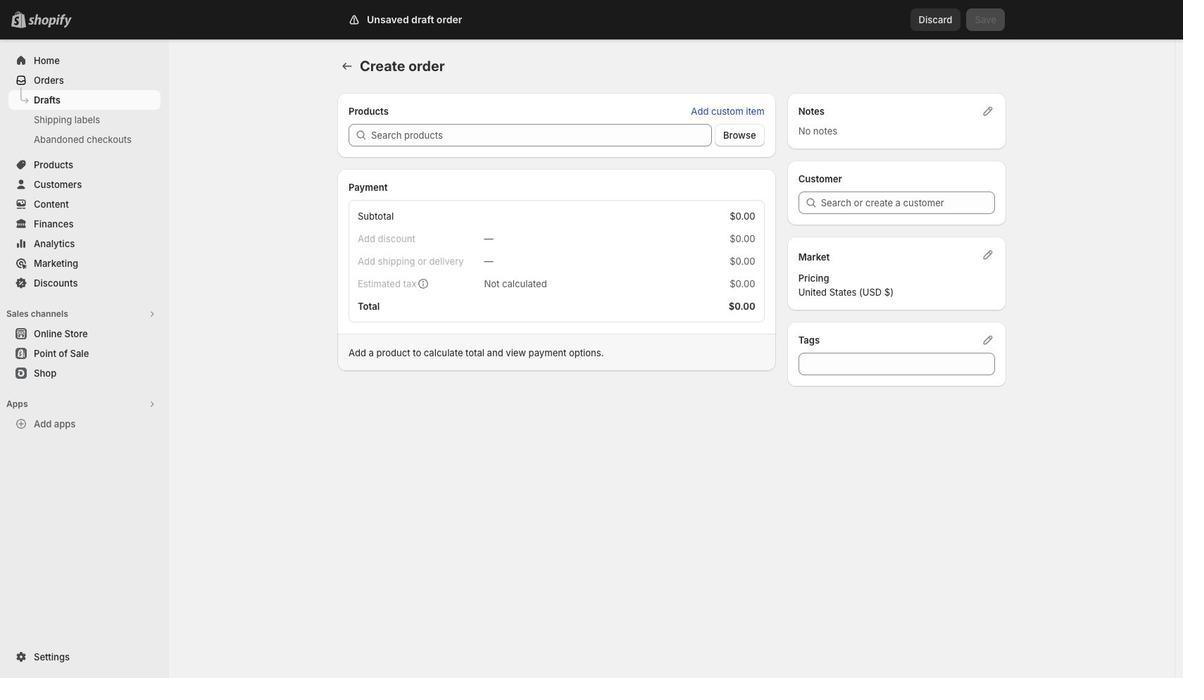 Task type: describe. For each thing, give the bounding box(es) containing it.
Search products text field
[[371, 124, 712, 146]]



Task type: vqa. For each thing, say whether or not it's contained in the screenshot.
text box
yes



Task type: locate. For each thing, give the bounding box(es) containing it.
None text field
[[798, 353, 995, 375]]

Search or create a customer text field
[[821, 192, 995, 214]]

shopify image
[[31, 14, 75, 28]]



